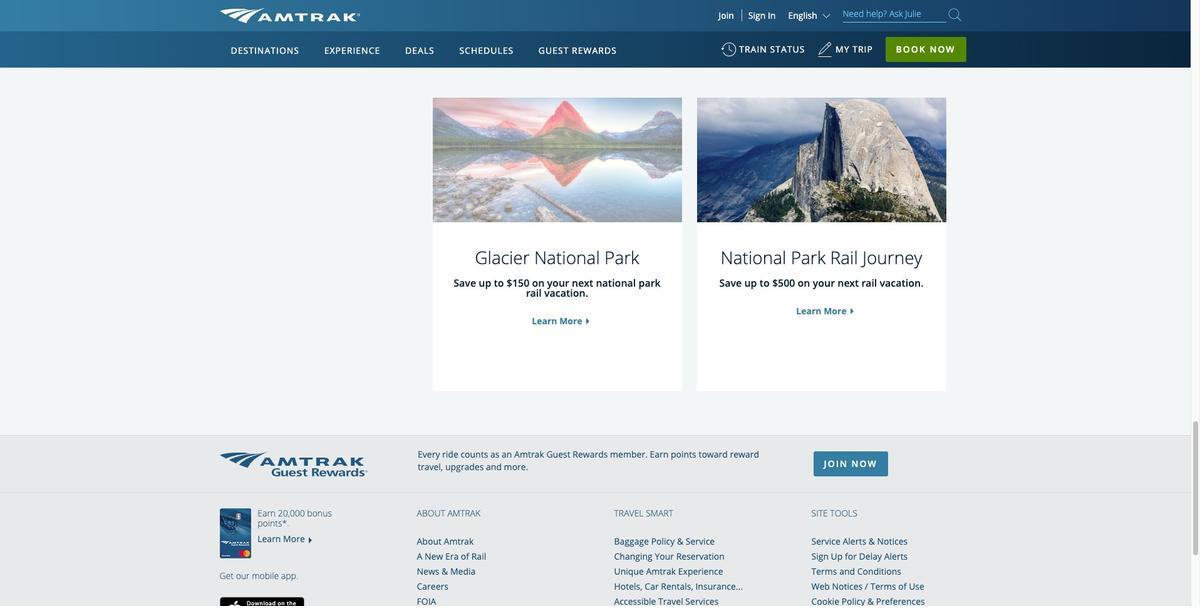 Task type: vqa. For each thing, say whether or not it's contained in the screenshot.
UPGRADES
yes



Task type: locate. For each thing, give the bounding box(es) containing it.
national park rail journey
[[721, 246, 923, 270]]

0 horizontal spatial to
[[494, 276, 504, 290]]

0 horizontal spatial rail
[[472, 551, 487, 563]]

terms down conditions
[[871, 581, 897, 593]]

learn more
[[797, 305, 847, 317], [532, 315, 583, 327]]

service up up
[[812, 536, 841, 548]]

careers
[[417, 581, 449, 593]]

0 horizontal spatial alerts
[[843, 536, 867, 548]]

service inside service alerts & notices sign up for delay alerts terms and conditions web notices / terms of use
[[812, 536, 841, 548]]

2 park from the left
[[791, 246, 826, 270]]

1 horizontal spatial earn
[[650, 449, 669, 461]]

2 service from the left
[[812, 536, 841, 548]]

1 vertical spatial of
[[899, 581, 907, 593]]

join inside 'join now' link
[[825, 458, 849, 470]]

1 your from the left
[[547, 276, 570, 290]]

learn more link down save up to $500 on your next rail vacation. on the right
[[797, 305, 847, 317]]

save
[[454, 276, 476, 290], [720, 276, 742, 290]]

amtrak inside baggage policy & service changing your reservation unique amtrak experience hotels, car rentals, insurance...
[[646, 566, 676, 578]]

rail
[[862, 276, 878, 290], [526, 286, 542, 300]]

1 horizontal spatial sign
[[812, 551, 829, 563]]

upgrades
[[446, 461, 484, 473]]

0 vertical spatial rewards
[[572, 45, 617, 56]]

park
[[605, 246, 640, 270], [791, 246, 826, 270]]

earn left 20,000
[[258, 508, 276, 520]]

destinations button
[[226, 33, 305, 68]]

in
[[768, 9, 776, 21]]

conditions
[[858, 566, 902, 578]]

more down save up to $500 on your next rail vacation. on the right
[[824, 305, 847, 317]]

terms
[[812, 566, 838, 578], [871, 581, 897, 593]]

& inside service alerts & notices sign up for delay alerts terms and conditions web notices / terms of use
[[869, 536, 876, 548]]

up for glacier
[[479, 276, 492, 290]]

sign inside banner
[[749, 9, 766, 21]]

delay
[[860, 551, 883, 563]]

next for rail
[[838, 276, 860, 290]]

national up $500
[[721, 246, 787, 270]]

vacation. down glacier national park
[[545, 286, 589, 300]]

0 vertical spatial about
[[417, 508, 445, 520]]

train status link
[[721, 38, 806, 68]]

service alerts & notices sign up for delay alerts terms and conditions web notices / terms of use
[[812, 536, 925, 593]]

rail up save up to $500 on your next rail vacation. on the right
[[831, 246, 858, 270]]

1 vertical spatial guest
[[547, 449, 571, 461]]

amtrak inside about amtrak a new era of rail news & media careers
[[444, 536, 474, 548]]

1 horizontal spatial more
[[560, 315, 583, 327]]

banner
[[0, 0, 1191, 289]]

up inside save up to $150 on your next national park rail vacation.
[[479, 276, 492, 290]]

site
[[812, 508, 828, 520]]

2 to from the left
[[760, 276, 770, 290]]

learn down save up to $500 on your next rail vacation. on the right
[[797, 305, 822, 317]]

ride
[[443, 449, 459, 461]]

1 about from the top
[[417, 508, 445, 520]]

secondary navigation
[[220, 0, 408, 417]]

alerts
[[843, 536, 867, 548], [885, 551, 908, 563]]

0 vertical spatial and
[[486, 461, 502, 473]]

1 vertical spatial notices
[[833, 581, 863, 593]]

next down "national park rail journey"
[[838, 276, 860, 290]]

1 horizontal spatial notices
[[878, 536, 908, 548]]

0 horizontal spatial earn
[[258, 508, 276, 520]]

your for national
[[547, 276, 570, 290]]

1 horizontal spatial learn
[[532, 315, 558, 327]]

1 service from the left
[[686, 536, 715, 548]]

your
[[655, 551, 674, 563]]

2 your from the left
[[813, 276, 836, 290]]

1 horizontal spatial learn more link
[[532, 315, 583, 327]]

0 horizontal spatial park
[[605, 246, 640, 270]]

more.
[[504, 461, 529, 473]]

1 horizontal spatial to
[[760, 276, 770, 290]]

amtrak down your
[[646, 566, 676, 578]]

more for park
[[824, 305, 847, 317]]

amtrak up era
[[444, 536, 474, 548]]

& down 'a new era of rail' link
[[442, 566, 448, 578]]

national
[[535, 246, 600, 270], [721, 246, 787, 270]]

0 horizontal spatial join
[[719, 9, 734, 21]]

0 horizontal spatial up
[[479, 276, 492, 290]]

1 horizontal spatial &
[[678, 536, 684, 548]]

application inside banner
[[266, 105, 567, 280]]

travel,
[[418, 461, 443, 473]]

2 horizontal spatial more
[[824, 305, 847, 317]]

1 horizontal spatial rail
[[831, 246, 858, 270]]

&
[[678, 536, 684, 548], [869, 536, 876, 548], [442, 566, 448, 578]]

save for glacier
[[454, 276, 476, 290]]

news
[[417, 566, 440, 578]]

learn more link down points*.
[[258, 534, 305, 546]]

on right $500
[[798, 276, 811, 290]]

more
[[824, 305, 847, 317], [560, 315, 583, 327], [283, 534, 305, 546]]

counts
[[461, 449, 488, 461]]

1 on from the left
[[532, 276, 545, 290]]

on
[[532, 276, 545, 290], [798, 276, 811, 290]]

join inside banner
[[719, 9, 734, 21]]

terms up web
[[812, 566, 838, 578]]

and
[[486, 461, 502, 473], [840, 566, 856, 578]]

1 horizontal spatial learn more
[[797, 305, 847, 317]]

to for national
[[760, 276, 770, 290]]

your down "national park rail journey"
[[813, 276, 836, 290]]

of inside service alerts & notices sign up for delay alerts terms and conditions web notices / terms of use
[[899, 581, 907, 593]]

0 vertical spatial join
[[719, 9, 734, 21]]

train
[[740, 43, 768, 55]]

sign left in at the top
[[749, 9, 766, 21]]

and down for
[[840, 566, 856, 578]]

learn more link
[[797, 305, 847, 317], [532, 315, 583, 327], [258, 534, 305, 546]]

vacation. down journey
[[880, 276, 924, 290]]

1 vertical spatial join
[[825, 458, 849, 470]]

1 horizontal spatial park
[[791, 246, 826, 270]]

0 horizontal spatial service
[[686, 536, 715, 548]]

2 up from the left
[[745, 276, 757, 290]]

1 horizontal spatial next
[[838, 276, 860, 290]]

service up reservation
[[686, 536, 715, 548]]

2 horizontal spatial &
[[869, 536, 876, 548]]

banner containing join
[[0, 0, 1191, 289]]

schedules
[[460, 45, 514, 56]]

join left the now
[[825, 458, 849, 470]]

changing your reservation link
[[615, 551, 725, 563]]

0 vertical spatial terms
[[812, 566, 838, 578]]

and down as
[[486, 461, 502, 473]]

your
[[547, 276, 570, 290], [813, 276, 836, 290]]

terms and conditions link
[[812, 566, 902, 578]]

on inside save up to $150 on your next national park rail vacation.
[[532, 276, 545, 290]]

1 vertical spatial terms
[[871, 581, 897, 593]]

1 horizontal spatial on
[[798, 276, 811, 290]]

0 horizontal spatial terms
[[812, 566, 838, 578]]

2 horizontal spatial learn more link
[[797, 305, 847, 317]]

amtrak guest rewards preferred mastercard image
[[220, 509, 257, 559]]

0 vertical spatial earn
[[650, 449, 669, 461]]

to
[[494, 276, 504, 290], [760, 276, 770, 290]]

experience inside popup button
[[324, 45, 381, 56]]

1 horizontal spatial alerts
[[885, 551, 908, 563]]

rewards inside every ride counts as an amtrak guest rewards member. earn points toward reward travel, upgrades and more.
[[573, 449, 608, 461]]

park up save up to $500 on your next rail vacation. on the right
[[791, 246, 826, 270]]

about up new
[[417, 536, 442, 548]]

learn down points*.
[[258, 534, 281, 546]]

of right era
[[461, 551, 469, 563]]

sign up for delay alerts link
[[812, 551, 908, 563]]

book now button
[[886, 37, 967, 62]]

rail
[[831, 246, 858, 270], [472, 551, 487, 563]]

1 vertical spatial experience
[[679, 566, 724, 578]]

0 horizontal spatial national
[[535, 246, 600, 270]]

& right policy
[[678, 536, 684, 548]]

2 next from the left
[[838, 276, 860, 290]]

hotels, car rentals, insurance... link
[[615, 581, 743, 593]]

1 vertical spatial about
[[417, 536, 442, 548]]

to left $150
[[494, 276, 504, 290]]

& inside baggage policy & service changing your reservation unique amtrak experience hotels, car rentals, insurance...
[[678, 536, 684, 548]]

next for park
[[572, 276, 594, 290]]

points
[[671, 449, 697, 461]]

1 vertical spatial rail
[[472, 551, 487, 563]]

more down 20,000
[[283, 534, 305, 546]]

0 vertical spatial guest
[[539, 45, 569, 56]]

national up save up to $150 on your next national park rail vacation.
[[535, 246, 600, 270]]

park up national at the top of the page
[[605, 246, 640, 270]]

learn more down save up to $150 on your next national park rail vacation.
[[532, 315, 583, 327]]

up
[[479, 276, 492, 290], [745, 276, 757, 290]]

rail down glacier national park
[[526, 286, 542, 300]]

join for join now
[[825, 458, 849, 470]]

0 horizontal spatial vacation.
[[545, 286, 589, 300]]

sign left up
[[812, 551, 829, 563]]

& inside about amtrak a new era of rail news & media careers
[[442, 566, 448, 578]]

learn more down save up to $500 on your next rail vacation. on the right
[[797, 305, 847, 317]]

footer
[[0, 436, 1191, 607]]

& up "delay"
[[869, 536, 876, 548]]

0 horizontal spatial your
[[547, 276, 570, 290]]

save down glacier
[[454, 276, 476, 290]]

alerts up conditions
[[885, 551, 908, 563]]

20,000
[[278, 508, 305, 520]]

0 horizontal spatial sign
[[749, 9, 766, 21]]

notices down the terms and conditions link
[[833, 581, 863, 593]]

& for policy
[[678, 536, 684, 548]]

next left national at the top of the page
[[572, 276, 594, 290]]

experience button
[[319, 33, 386, 68]]

up left $500
[[745, 276, 757, 290]]

every ride counts as an amtrak guest rewards member. earn points toward reward travel, upgrades and more.
[[418, 449, 760, 473]]

up down glacier
[[479, 276, 492, 290]]

notices up "delay"
[[878, 536, 908, 548]]

1 save from the left
[[454, 276, 476, 290]]

0 horizontal spatial learn more
[[532, 315, 583, 327]]

about
[[417, 508, 445, 520], [417, 536, 442, 548]]

learn down save up to $150 on your next national park rail vacation.
[[532, 315, 558, 327]]

0 horizontal spatial more
[[283, 534, 305, 546]]

application
[[266, 105, 567, 280]]

guest
[[539, 45, 569, 56], [547, 449, 571, 461]]

1 horizontal spatial of
[[899, 581, 907, 593]]

learn inside earn 20,000 bonus points*. learn more
[[258, 534, 281, 546]]

vacation.
[[880, 276, 924, 290], [545, 286, 589, 300]]

status
[[771, 43, 806, 55]]

my trip button
[[818, 38, 874, 68]]

amtrak up about amtrak link
[[448, 508, 481, 520]]

join left sign in button at the top
[[719, 9, 734, 21]]

amtrak up 'more.'
[[515, 449, 545, 461]]

1 horizontal spatial your
[[813, 276, 836, 290]]

2 on from the left
[[798, 276, 811, 290]]

1 horizontal spatial and
[[840, 566, 856, 578]]

your down glacier national park
[[547, 276, 570, 290]]

2 save from the left
[[720, 276, 742, 290]]

1 horizontal spatial national
[[721, 246, 787, 270]]

1 vertical spatial sign
[[812, 551, 829, 563]]

0 horizontal spatial next
[[572, 276, 594, 290]]

on for national
[[532, 276, 545, 290]]

1 horizontal spatial save
[[720, 276, 742, 290]]

0 horizontal spatial notices
[[833, 581, 863, 593]]

0 vertical spatial sign
[[749, 9, 766, 21]]

unique
[[615, 566, 644, 578]]

notices
[[878, 536, 908, 548], [833, 581, 863, 593]]

sign in button
[[749, 9, 776, 21]]

sign inside service alerts & notices sign up for delay alerts terms and conditions web notices / terms of use
[[812, 551, 829, 563]]

next inside save up to $150 on your next national park rail vacation.
[[572, 276, 594, 290]]

1 horizontal spatial up
[[745, 276, 757, 290]]

1 horizontal spatial join
[[825, 458, 849, 470]]

1 up from the left
[[479, 276, 492, 290]]

on right $150
[[532, 276, 545, 290]]

0 horizontal spatial save
[[454, 276, 476, 290]]

learn more link for park
[[797, 305, 847, 317]]

guest inside every ride counts as an amtrak guest rewards member. earn points toward reward travel, upgrades and more.
[[547, 449, 571, 461]]

experience
[[324, 45, 381, 56], [679, 566, 724, 578]]

next
[[572, 276, 594, 290], [838, 276, 860, 290]]

about up about amtrak link
[[417, 508, 445, 520]]

save inside save up to $150 on your next national park rail vacation.
[[454, 276, 476, 290]]

0 vertical spatial of
[[461, 551, 469, 563]]

to left $500
[[760, 276, 770, 290]]

more down save up to $150 on your next national park rail vacation.
[[560, 315, 583, 327]]

1 vertical spatial earn
[[258, 508, 276, 520]]

1 horizontal spatial service
[[812, 536, 841, 548]]

alerts up for
[[843, 536, 867, 548]]

1 horizontal spatial experience
[[679, 566, 724, 578]]

2 horizontal spatial learn
[[797, 305, 822, 317]]

1 to from the left
[[494, 276, 504, 290]]

policy
[[652, 536, 675, 548]]

about inside about amtrak a new era of rail news & media careers
[[417, 536, 442, 548]]

0 horizontal spatial experience
[[324, 45, 381, 56]]

mobile
[[252, 570, 279, 582]]

0 horizontal spatial and
[[486, 461, 502, 473]]

news & media link
[[417, 566, 476, 578]]

save left $500
[[720, 276, 742, 290]]

earn left points at the bottom right
[[650, 449, 669, 461]]

0 horizontal spatial of
[[461, 551, 469, 563]]

join
[[719, 9, 734, 21], [825, 458, 849, 470]]

app.
[[281, 570, 298, 582]]

0 vertical spatial alerts
[[843, 536, 867, 548]]

and inside every ride counts as an amtrak guest rewards member. earn points toward reward travel, upgrades and more.
[[486, 461, 502, 473]]

of
[[461, 551, 469, 563], [899, 581, 907, 593]]

0 vertical spatial rail
[[831, 246, 858, 270]]

2 about from the top
[[417, 536, 442, 548]]

1 vertical spatial rewards
[[573, 449, 608, 461]]

my
[[836, 43, 850, 55]]

your inside save up to $150 on your next national park rail vacation.
[[547, 276, 570, 290]]

rail down journey
[[862, 276, 878, 290]]

of left use
[[899, 581, 907, 593]]

0 horizontal spatial rail
[[526, 286, 542, 300]]

rewards
[[572, 45, 617, 56], [573, 449, 608, 461]]

amtrak inside every ride counts as an amtrak guest rewards member. earn points toward reward travel, upgrades and more.
[[515, 449, 545, 461]]

learn for national
[[532, 315, 558, 327]]

0 horizontal spatial &
[[442, 566, 448, 578]]

earn inside earn 20,000 bonus points*. learn more
[[258, 508, 276, 520]]

0 horizontal spatial on
[[532, 276, 545, 290]]

rentals,
[[661, 581, 694, 593]]

0 horizontal spatial learn
[[258, 534, 281, 546]]

to inside save up to $150 on your next national park rail vacation.
[[494, 276, 504, 290]]

1 vertical spatial and
[[840, 566, 856, 578]]

1 next from the left
[[572, 276, 594, 290]]

learn more link down save up to $150 on your next national park rail vacation.
[[532, 315, 583, 327]]

rail up the media
[[472, 551, 487, 563]]

for
[[846, 551, 857, 563]]

travel
[[615, 508, 644, 520]]

0 vertical spatial experience
[[324, 45, 381, 56]]

member.
[[611, 449, 648, 461]]

learn more link for national
[[532, 315, 583, 327]]



Task type: describe. For each thing, give the bounding box(es) containing it.
toward
[[699, 449, 728, 461]]

/
[[865, 581, 869, 593]]

more inside earn 20,000 bonus points*. learn more
[[283, 534, 305, 546]]

1 park from the left
[[605, 246, 640, 270]]

up
[[831, 551, 843, 563]]

web notices / terms of use link
[[812, 581, 925, 593]]

about amtrak
[[417, 508, 481, 520]]

service alerts & notices link
[[812, 536, 908, 548]]

car
[[645, 581, 659, 593]]

0 vertical spatial notices
[[878, 536, 908, 548]]

on for park
[[798, 276, 811, 290]]

glacier
[[475, 246, 530, 270]]

vacation. inside save up to $150 on your next national park rail vacation.
[[545, 286, 589, 300]]

$150
[[507, 276, 530, 290]]

to for glacier
[[494, 276, 504, 290]]

1 horizontal spatial rail
[[862, 276, 878, 290]]

english
[[789, 9, 818, 21]]

rail inside save up to $150 on your next national park rail vacation.
[[526, 286, 542, 300]]

& for alerts
[[869, 536, 876, 548]]

footer containing every ride counts as an amtrak guest rewards member. earn points toward reward travel, upgrades and more.
[[0, 436, 1191, 607]]

about for about amtrak a new era of rail news & media careers
[[417, 536, 442, 548]]

use
[[910, 581, 925, 593]]

service inside baggage policy & service changing your reservation unique amtrak experience hotels, car rentals, insurance...
[[686, 536, 715, 548]]

amtrak guest rewards image
[[220, 452, 368, 477]]

1 horizontal spatial vacation.
[[880, 276, 924, 290]]

of inside about amtrak a new era of rail news & media careers
[[461, 551, 469, 563]]

Please enter your search item search field
[[843, 6, 947, 23]]

about amtrak a new era of rail news & media careers
[[417, 536, 487, 593]]

earn inside every ride counts as an amtrak guest rewards member. earn points toward reward travel, upgrades and more.
[[650, 449, 669, 461]]

an
[[502, 449, 512, 461]]

your for park
[[813, 276, 836, 290]]

save for national
[[720, 276, 742, 290]]

0 horizontal spatial learn more link
[[258, 534, 305, 546]]

glacier national park
[[475, 246, 640, 270]]

join for join
[[719, 9, 734, 21]]

and inside service alerts & notices sign up for delay alerts terms and conditions web notices / terms of use
[[840, 566, 856, 578]]

about amtrak link
[[417, 536, 474, 548]]

destinations
[[231, 45, 300, 56]]

schedules link
[[455, 31, 519, 68]]

baggage
[[615, 536, 649, 548]]

guest rewards
[[539, 45, 617, 56]]

learn more for park
[[797, 305, 847, 317]]

guest rewards button
[[534, 33, 622, 68]]

unique amtrak experience link
[[615, 566, 724, 578]]

era
[[446, 551, 459, 563]]

more for national
[[560, 315, 583, 327]]

insurance...
[[696, 581, 743, 593]]

rail inside about amtrak a new era of rail news & media careers
[[472, 551, 487, 563]]

park
[[639, 276, 661, 290]]

amtrak image
[[220, 8, 360, 23]]

points*.
[[258, 518, 289, 530]]

tools
[[831, 508, 858, 520]]

join now link
[[814, 452, 889, 477]]

now
[[930, 43, 956, 55]]

national
[[596, 276, 636, 290]]

every
[[418, 449, 440, 461]]

deals
[[405, 45, 435, 56]]

regions map image
[[266, 105, 567, 280]]

search icon image
[[949, 6, 962, 23]]

a new era of rail link
[[417, 551, 487, 563]]

join now
[[825, 458, 878, 470]]

experience inside baggage policy & service changing your reservation unique amtrak experience hotels, car rentals, insurance...
[[679, 566, 724, 578]]

1 horizontal spatial terms
[[871, 581, 897, 593]]

sign in
[[749, 9, 776, 21]]

my trip
[[836, 43, 874, 55]]

2 national from the left
[[721, 246, 787, 270]]

reservation
[[677, 551, 725, 563]]

baggage policy & service changing your reservation unique amtrak experience hotels, car rentals, insurance...
[[615, 536, 743, 593]]

guest inside popup button
[[539, 45, 569, 56]]

save up to $150 on your next national park rail vacation.
[[454, 276, 661, 300]]

1 national from the left
[[535, 246, 600, 270]]

learn more for national
[[532, 315, 583, 327]]

rewards inside guest rewards popup button
[[572, 45, 617, 56]]

english button
[[789, 9, 834, 21]]

get our mobile app.
[[220, 570, 298, 582]]

get
[[220, 570, 234, 582]]

baggage policy & service link
[[615, 536, 715, 548]]

reward
[[730, 449, 760, 461]]

train status
[[740, 43, 806, 55]]

travel smart
[[615, 508, 674, 520]]

as
[[491, 449, 500, 461]]

now
[[852, 458, 878, 470]]

book
[[897, 43, 927, 55]]

a
[[417, 551, 423, 563]]

1 vertical spatial alerts
[[885, 551, 908, 563]]

site tools
[[812, 508, 858, 520]]

journey
[[863, 246, 923, 270]]

about for about amtrak
[[417, 508, 445, 520]]

up for national
[[745, 276, 757, 290]]

web
[[812, 581, 830, 593]]

save up to $500 on your next rail vacation.
[[720, 276, 924, 290]]

careers link
[[417, 581, 449, 593]]

new
[[425, 551, 443, 563]]

changing
[[615, 551, 653, 563]]

media
[[451, 566, 476, 578]]

smart
[[646, 508, 674, 520]]

learn for park
[[797, 305, 822, 317]]

our
[[236, 570, 250, 582]]

$500
[[773, 276, 796, 290]]

hotels,
[[615, 581, 643, 593]]

book now
[[897, 43, 956, 55]]

earn 20,000 bonus points*. learn more
[[258, 508, 332, 546]]

bonus
[[307, 508, 332, 520]]

trip
[[853, 43, 874, 55]]



